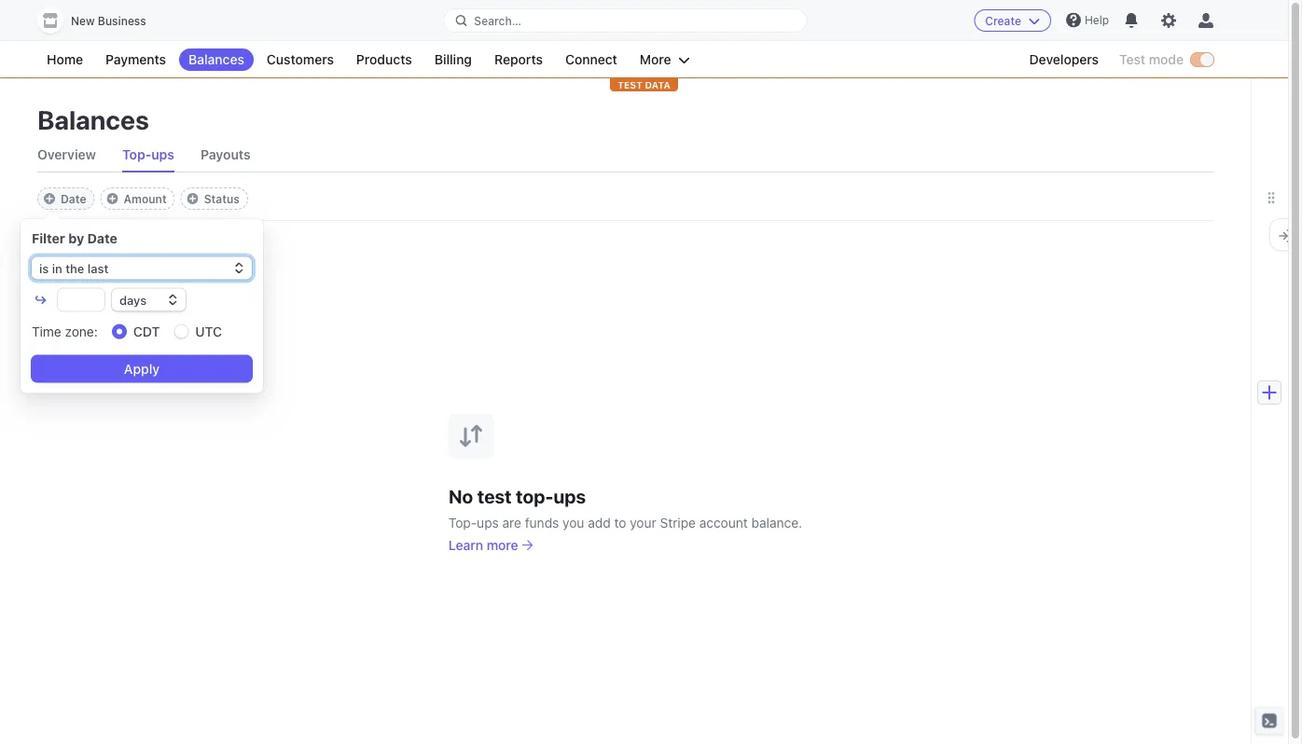 Task type: locate. For each thing, give the bounding box(es) containing it.
Search… text field
[[444, 9, 807, 32]]

balances right payments
[[188, 52, 244, 67]]

billing link
[[425, 49, 481, 71]]

1 vertical spatial ups
[[554, 485, 586, 507]]

None number field
[[58, 289, 104, 311]]

to
[[614, 515, 626, 530]]

help button
[[1059, 5, 1116, 35]]

payouts link
[[200, 138, 251, 172]]

top-ups are funds you add to your stripe account balance.
[[449, 515, 802, 530]]

create button
[[974, 9, 1051, 32]]

business
[[98, 14, 146, 28]]

amount
[[124, 192, 167, 205]]

top- for top-ups
[[122, 147, 151, 162]]

balance.
[[751, 515, 802, 530]]

more
[[487, 537, 518, 553]]

1 horizontal spatial ups
[[477, 515, 499, 530]]

top-ups
[[122, 147, 174, 162]]

reports link
[[485, 49, 552, 71]]

home link
[[37, 49, 92, 71]]

new business
[[71, 14, 146, 28]]

your
[[630, 515, 656, 530]]

ups up amount
[[151, 147, 174, 162]]

date right the by
[[87, 230, 117, 246]]

test mode
[[1119, 52, 1184, 67]]

products
[[356, 52, 412, 67]]

are
[[502, 515, 521, 530]]

time
[[32, 324, 61, 339]]

balances link
[[179, 49, 254, 71]]

apply button
[[32, 356, 252, 382]]

tab list
[[37, 138, 1213, 173]]

1 vertical spatial balances
[[37, 104, 149, 135]]

help
[[1085, 14, 1109, 27]]

add status image
[[187, 193, 198, 204]]

ups
[[151, 147, 174, 162], [554, 485, 586, 507], [477, 515, 499, 530]]

apply
[[124, 361, 160, 376]]

create
[[985, 14, 1021, 27]]

payments
[[105, 52, 166, 67]]

2 vertical spatial ups
[[477, 515, 499, 530]]

balances up overview
[[37, 104, 149, 135]]

data
[[645, 79, 670, 90]]

connect
[[565, 52, 617, 67]]

stripe
[[660, 515, 696, 530]]

top- up learn
[[449, 515, 477, 530]]

more button
[[630, 49, 699, 71]]

Search… search field
[[444, 9, 807, 32]]

balances
[[188, 52, 244, 67], [37, 104, 149, 135]]

search…
[[474, 14, 521, 27]]

ups up learn more link
[[477, 515, 499, 530]]

ups up you
[[554, 485, 586, 507]]

add
[[588, 515, 611, 530]]

0 vertical spatial balances
[[188, 52, 244, 67]]

funds
[[525, 515, 559, 530]]

test
[[477, 485, 512, 507]]

1 vertical spatial top-
[[449, 515, 477, 530]]

no test top-ups
[[449, 485, 586, 507]]

date right the add date image
[[61, 192, 86, 205]]

zone:
[[65, 324, 98, 339]]

1 horizontal spatial balances
[[188, 52, 244, 67]]

1 horizontal spatial top-
[[449, 515, 477, 530]]

account
[[699, 515, 748, 530]]

0 horizontal spatial date
[[61, 192, 86, 205]]

0 vertical spatial top-
[[122, 147, 151, 162]]

toolbar
[[37, 187, 248, 210]]

more
[[640, 52, 671, 67]]

0 vertical spatial ups
[[151, 147, 174, 162]]

0 horizontal spatial ups
[[151, 147, 174, 162]]

overview
[[37, 147, 96, 162]]

add amount image
[[107, 193, 118, 204]]

overview link
[[37, 138, 96, 172]]

learn
[[449, 537, 483, 553]]

notifications image
[[1124, 13, 1139, 28]]

2 horizontal spatial ups
[[554, 485, 586, 507]]

test
[[1119, 52, 1145, 67]]

reports
[[494, 52, 543, 67]]

top-
[[122, 147, 151, 162], [449, 515, 477, 530]]

billing
[[434, 52, 472, 67]]

payments link
[[96, 49, 175, 71]]

status
[[204, 192, 240, 205]]

top- inside tab list
[[122, 147, 151, 162]]

top- up amount
[[122, 147, 151, 162]]

filter
[[32, 230, 65, 246]]

filter by date
[[32, 230, 117, 246]]

0 horizontal spatial top-
[[122, 147, 151, 162]]

1 vertical spatial date
[[87, 230, 117, 246]]

test data
[[618, 79, 670, 90]]

ups for top-ups are funds you add to your stripe account balance.
[[477, 515, 499, 530]]

home
[[47, 52, 83, 67]]

date
[[61, 192, 86, 205], [87, 230, 117, 246]]



Task type: describe. For each thing, give the bounding box(es) containing it.
payouts
[[200, 147, 251, 162]]

add date image
[[44, 193, 55, 204]]

customers
[[267, 52, 334, 67]]

cdt
[[133, 324, 160, 339]]

top-ups link
[[122, 138, 174, 172]]

customers link
[[257, 49, 343, 71]]

ups for top-ups
[[151, 147, 174, 162]]

mode
[[1149, 52, 1184, 67]]

by
[[68, 230, 84, 246]]

toolbar containing date
[[37, 187, 248, 210]]

developers link
[[1020, 49, 1108, 71]]

no
[[449, 485, 473, 507]]

utc
[[195, 324, 222, 339]]

1 horizontal spatial date
[[87, 230, 117, 246]]

products link
[[347, 49, 421, 71]]

learn more link
[[449, 536, 533, 555]]

top-
[[516, 485, 554, 507]]

new
[[71, 14, 95, 28]]

learn more
[[449, 537, 518, 553]]

tab list containing overview
[[37, 138, 1213, 173]]

you
[[563, 515, 584, 530]]

time zone:
[[32, 324, 98, 339]]

0 horizontal spatial balances
[[37, 104, 149, 135]]

connect link
[[556, 49, 627, 71]]

0 vertical spatial date
[[61, 192, 86, 205]]

top- for top-ups are funds you add to your stripe account balance.
[[449, 515, 477, 530]]

test
[[618, 79, 642, 90]]

developers
[[1029, 52, 1099, 67]]

new business button
[[37, 7, 165, 34]]



Task type: vqa. For each thing, say whether or not it's contained in the screenshot.
Date
yes



